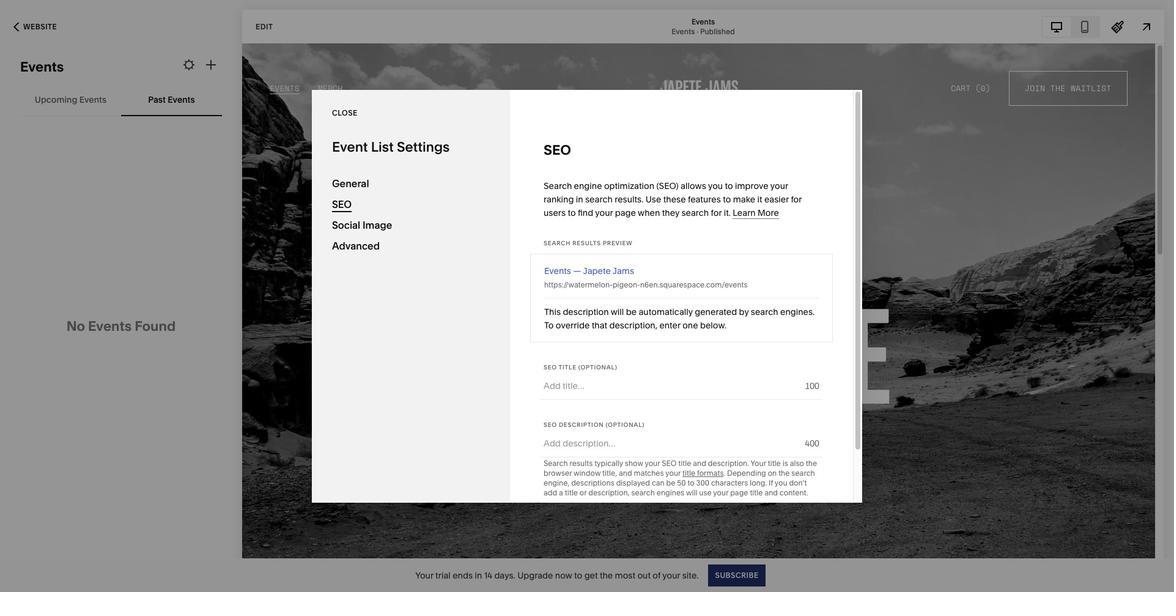 Task type: locate. For each thing, give the bounding box(es) containing it.
search up the ranking in the top left of the page
[[544, 180, 572, 191]]

users
[[544, 207, 566, 218]]

in
[[576, 194, 583, 205], [475, 570, 482, 581]]

0 horizontal spatial be
[[626, 306, 637, 317]]

0 vertical spatial in
[[576, 194, 583, 205]]

1 vertical spatial (optional)
[[606, 421, 645, 428]]

2 horizontal spatial the
[[806, 458, 817, 468]]

optimization
[[604, 180, 654, 191]]

advanced
[[332, 239, 380, 252]]

events inside events — japete jams https://watermelon-pigeon-n6en.squarespace.com/events
[[544, 265, 571, 276]]

events
[[692, 17, 715, 26], [672, 27, 695, 36], [20, 59, 64, 75], [79, 94, 107, 105], [168, 94, 195, 105], [544, 265, 571, 276], [88, 318, 132, 335]]

for left "it."
[[711, 207, 722, 218]]

n6en.squarespace.com/events
[[640, 280, 748, 289]]

description, down descriptions
[[589, 488, 630, 497]]

and up displayed
[[619, 468, 632, 477]]

1 vertical spatial description,
[[589, 488, 630, 497]]

list
[[371, 139, 394, 155]]

more
[[758, 207, 779, 218]]

automatically
[[639, 306, 693, 317]]

the
[[806, 458, 817, 468], [779, 468, 790, 477], [600, 570, 613, 581]]

seo left the description
[[544, 421, 557, 428]]

be up engines
[[666, 478, 676, 487]]

(optional) right 'title' on the bottom
[[579, 364, 618, 370]]

search engine optimization (seo) allows you to improve your ranking in search results. use these features to make it easier for users to find your page when they search for it.
[[544, 180, 802, 218]]

description, right that at the bottom of page
[[609, 320, 658, 331]]

in up find
[[576, 194, 583, 205]]

1 horizontal spatial be
[[666, 478, 676, 487]]

advanced link
[[332, 235, 490, 256]]

0 horizontal spatial page
[[615, 207, 636, 218]]

general link
[[332, 173, 490, 194]]

2 vertical spatial the
[[600, 570, 613, 581]]

page down results.
[[615, 207, 636, 218]]

events left —
[[544, 265, 571, 276]]

jams
[[613, 265, 634, 276]]

100 text field
[[544, 379, 798, 392]]

trial
[[436, 570, 451, 581]]

seo down seo description (optional) text box
[[662, 458, 677, 468]]

0 vertical spatial will
[[611, 306, 624, 317]]

it.
[[724, 207, 731, 218]]

2 horizontal spatial and
[[765, 488, 778, 497]]

use
[[699, 488, 712, 497]]

1 horizontal spatial your
[[751, 458, 766, 468]]

the right 'also'
[[806, 458, 817, 468]]

1 vertical spatial be
[[666, 478, 676, 487]]

dialog
[[312, 90, 862, 502]]

(seo)
[[657, 180, 679, 191]]

0 vertical spatial and
[[693, 458, 706, 468]]

1 horizontal spatial you
[[775, 478, 788, 487]]

0 vertical spatial description,
[[609, 320, 658, 331]]

14
[[484, 570, 492, 581]]

override
[[556, 320, 590, 331]]

your
[[751, 458, 766, 468], [415, 570, 433, 581]]

0 horizontal spatial will
[[611, 306, 624, 317]]

you
[[708, 180, 723, 191], [775, 478, 788, 487]]

1 horizontal spatial will
[[686, 488, 698, 497]]

—
[[573, 265, 581, 276]]

easier
[[764, 194, 789, 205]]

when
[[638, 207, 660, 218]]

. depending on the search engine, descriptions displayed can be 50 to 300 characters long. if you don't add a title or description, search engines will use your page title and content.
[[544, 468, 815, 497]]

website
[[23, 22, 57, 31]]

the down is
[[779, 468, 790, 477]]

typically
[[595, 458, 623, 468]]

be inside this description will be automatically generated by search engines. to override that description, enter one below.
[[626, 306, 637, 317]]

1 search from the top
[[544, 180, 572, 191]]

0 vertical spatial for
[[791, 194, 802, 205]]

1 horizontal spatial in
[[576, 194, 583, 205]]

2 vertical spatial and
[[765, 488, 778, 497]]

description,
[[609, 320, 658, 331], [589, 488, 630, 497]]

and up "title formats" link
[[693, 458, 706, 468]]

1 vertical spatial page
[[730, 488, 748, 497]]

preview
[[603, 239, 633, 246]]

0 horizontal spatial tab list
[[20, 83, 222, 116]]

0 horizontal spatial your
[[415, 570, 433, 581]]

.
[[724, 468, 726, 477]]

past events
[[148, 94, 195, 105]]

events right "no"
[[88, 318, 132, 335]]

close
[[332, 108, 358, 117]]

0 vertical spatial be
[[626, 306, 637, 317]]

1 horizontal spatial tab list
[[1043, 17, 1099, 36]]

1 vertical spatial will
[[686, 488, 698, 497]]

characters
[[711, 478, 748, 487]]

0 horizontal spatial in
[[475, 570, 482, 581]]

0 horizontal spatial and
[[619, 468, 632, 477]]

search up don't
[[792, 468, 815, 477]]

search right by
[[751, 306, 778, 317]]

to left get
[[574, 570, 582, 581]]

1 vertical spatial you
[[775, 478, 788, 487]]

events up upcoming on the top left of the page
[[20, 59, 64, 75]]

events right past at top left
[[168, 94, 195, 105]]

seo
[[544, 142, 571, 158], [332, 198, 352, 210], [544, 364, 557, 370], [544, 421, 557, 428], [662, 458, 677, 468]]

2 search from the top
[[544, 239, 571, 246]]

search left results
[[544, 239, 571, 246]]

window
[[574, 468, 601, 477]]

to
[[725, 180, 733, 191], [723, 194, 731, 205], [568, 207, 576, 218], [688, 478, 695, 487], [574, 570, 582, 581]]

(optional) for seo description (optional)
[[606, 421, 645, 428]]

search inside search engine optimization (seo) allows you to improve your ranking in search results. use these features to make it easier for users to find your page when they search for it.
[[544, 180, 572, 191]]

0 vertical spatial the
[[806, 458, 817, 468]]

search down features
[[682, 207, 709, 218]]

ends
[[453, 570, 473, 581]]

1 vertical spatial tab list
[[20, 83, 222, 116]]

2 vertical spatial search
[[544, 458, 568, 468]]

1 horizontal spatial the
[[779, 468, 790, 477]]

events up ·
[[692, 17, 715, 26]]

your
[[771, 180, 788, 191], [595, 207, 613, 218], [645, 458, 660, 468], [666, 468, 681, 477], [713, 488, 729, 497], [663, 570, 680, 581]]

you up features
[[708, 180, 723, 191]]

pigeon-
[[613, 280, 640, 289]]

formats
[[697, 468, 724, 477]]

0 vertical spatial search
[[544, 180, 572, 191]]

don't
[[789, 478, 807, 487]]

edit
[[256, 22, 273, 31]]

social image
[[332, 219, 392, 231]]

(optional)
[[579, 364, 618, 370], [606, 421, 645, 428]]

search inside search results typically show your seo title and description. your title is also the browser window title, and matches your
[[544, 458, 568, 468]]

1 horizontal spatial page
[[730, 488, 748, 497]]

your inside . depending on the search engine, descriptions displayed can be 50 to 300 characters long. if you don't add a title or description, search engines will use your page title and content.
[[713, 488, 729, 497]]

displayed
[[616, 478, 650, 487]]

will down pigeon-
[[611, 306, 624, 317]]

0 vertical spatial (optional)
[[579, 364, 618, 370]]

seo up the ranking in the top left of the page
[[544, 142, 571, 158]]

for right easier
[[791, 194, 802, 205]]

description.
[[708, 458, 749, 468]]

tab list
[[1043, 17, 1099, 36], [20, 83, 222, 116]]

page down characters
[[730, 488, 748, 497]]

search
[[585, 194, 613, 205], [682, 207, 709, 218], [751, 306, 778, 317], [792, 468, 815, 477], [631, 488, 655, 497]]

0 horizontal spatial for
[[711, 207, 722, 218]]

1 horizontal spatial and
[[693, 458, 706, 468]]

you right if
[[775, 478, 788, 487]]

400 text field
[[544, 436, 798, 450]]

to
[[544, 320, 554, 331]]

will left use
[[686, 488, 698, 497]]

improve
[[735, 180, 769, 191]]

you inside . depending on the search engine, descriptions displayed can be 50 to 300 characters long. if you don't add a title or description, search engines will use your page title and content.
[[775, 478, 788, 487]]

and down if
[[765, 488, 778, 497]]

0 vertical spatial you
[[708, 180, 723, 191]]

to up "it."
[[723, 194, 731, 205]]

description
[[559, 421, 604, 428]]

in left 14
[[475, 570, 482, 581]]

your up "depending"
[[751, 458, 766, 468]]

search up browser at the bottom left
[[544, 458, 568, 468]]

0 vertical spatial tab list
[[1043, 17, 1099, 36]]

generated
[[695, 306, 737, 317]]

1 vertical spatial the
[[779, 468, 790, 477]]

0 horizontal spatial the
[[600, 570, 613, 581]]

show
[[625, 458, 643, 468]]

0 vertical spatial your
[[751, 458, 766, 468]]

the inside . depending on the search engine, descriptions displayed can be 50 to 300 characters long. if you don't add a title or description, search engines will use your page title and content.
[[779, 468, 790, 477]]

the right get
[[600, 570, 613, 581]]

no
[[66, 318, 85, 335]]

title
[[678, 458, 691, 468], [768, 458, 781, 468], [683, 468, 696, 477], [565, 488, 578, 497], [750, 488, 763, 497]]

events — japete jams https://watermelon-pigeon-n6en.squarespace.com/events
[[544, 265, 748, 289]]

(optional) up show
[[606, 421, 645, 428]]

now
[[555, 570, 572, 581]]

your left trial
[[415, 570, 433, 581]]

for
[[791, 194, 802, 205], [711, 207, 722, 218]]

seo title (optional)
[[544, 364, 618, 370]]

or
[[580, 488, 587, 497]]

https://watermelon-
[[544, 280, 613, 289]]

past events button
[[125, 83, 218, 116]]

300
[[696, 478, 710, 487]]

search inside this description will be automatically generated by search engines. to override that description, enter one below.
[[751, 306, 778, 317]]

1 vertical spatial search
[[544, 239, 571, 246]]

be
[[626, 306, 637, 317], [666, 478, 676, 487]]

engines.
[[780, 306, 815, 317]]

search for search results typically show your seo title and description. your title is also the browser window title, and matches your
[[544, 458, 568, 468]]

be inside . depending on the search engine, descriptions displayed can be 50 to 300 characters long. if you don't add a title or description, search engines will use your page title and content.
[[666, 478, 676, 487]]

to right 50
[[688, 478, 695, 487]]

0 horizontal spatial you
[[708, 180, 723, 191]]

1 horizontal spatial for
[[791, 194, 802, 205]]

3 search from the top
[[544, 458, 568, 468]]

seo left 'title' on the bottom
[[544, 364, 557, 370]]

learn more
[[733, 207, 779, 218]]

and
[[693, 458, 706, 468], [619, 468, 632, 477], [765, 488, 778, 497]]

be down pigeon-
[[626, 306, 637, 317]]

0 vertical spatial page
[[615, 207, 636, 218]]

dialog containing event list settings
[[312, 90, 862, 502]]

page inside . depending on the search engine, descriptions displayed can be 50 to 300 characters long. if you don't add a title or description, search engines will use your page title and content.
[[730, 488, 748, 497]]

in inside search engine optimization (seo) allows you to improve your ranking in search results. use these features to make it easier for users to find your page when they search for it.
[[576, 194, 583, 205]]

on
[[768, 468, 777, 477]]

1 vertical spatial for
[[711, 207, 722, 218]]

your down characters
[[713, 488, 729, 497]]

will
[[611, 306, 624, 317], [686, 488, 698, 497]]



Task type: describe. For each thing, give the bounding box(es) containing it.
one
[[683, 320, 698, 331]]

allows
[[681, 180, 706, 191]]

learn
[[733, 207, 756, 218]]

site.
[[682, 570, 699, 581]]

100
[[805, 380, 820, 391]]

if
[[769, 478, 773, 487]]

japete
[[583, 265, 611, 276]]

·
[[697, 27, 699, 36]]

published
[[700, 27, 735, 36]]

search for search engine optimization (seo) allows you to improve your ranking in search results. use these features to make it easier for users to find your page when they search for it.
[[544, 180, 572, 191]]

results
[[573, 239, 601, 246]]

your right the of
[[663, 570, 680, 581]]

upcoming
[[35, 94, 77, 105]]

your up easier
[[771, 180, 788, 191]]

add
[[544, 488, 557, 497]]

these
[[663, 194, 686, 205]]

engine
[[574, 180, 602, 191]]

to inside . depending on the search engine, descriptions displayed can be 50 to 300 characters long. if you don't add a title or description, search engines will use your page title and content.
[[688, 478, 695, 487]]

events right upcoming on the top left of the page
[[79, 94, 107, 105]]

most
[[615, 570, 636, 581]]

is
[[783, 458, 788, 468]]

your up 50
[[666, 468, 681, 477]]

get
[[585, 570, 598, 581]]

learn more link
[[733, 207, 779, 219]]

seo up social
[[332, 198, 352, 210]]

engines
[[657, 488, 685, 497]]

website button
[[0, 13, 71, 40]]

can
[[652, 478, 665, 487]]

your right find
[[595, 207, 613, 218]]

will inside this description will be automatically generated by search engines. to override that description, enter one below.
[[611, 306, 624, 317]]

seo description (optional)
[[544, 421, 645, 428]]

upgrade
[[518, 570, 553, 581]]

to left improve
[[725, 180, 733, 191]]

events left ·
[[672, 27, 695, 36]]

seo inside search results typically show your seo title and description. your title is also the browser window title, and matches your
[[662, 458, 677, 468]]

search for search results preview
[[544, 239, 571, 246]]

results.
[[615, 194, 644, 205]]

1 vertical spatial in
[[475, 570, 482, 581]]

long.
[[750, 478, 767, 487]]

(optional) for seo title (optional)
[[579, 364, 618, 370]]

will inside . depending on the search engine, descriptions displayed can be 50 to 300 characters long. if you don't add a title or description, search engines will use your page title and content.
[[686, 488, 698, 497]]

find
[[578, 207, 593, 218]]

upcoming events
[[35, 94, 107, 105]]

it
[[757, 194, 762, 205]]

title
[[559, 364, 577, 370]]

search down displayed
[[631, 488, 655, 497]]

event list settings
[[332, 139, 450, 155]]

social
[[332, 219, 360, 231]]

social image link
[[332, 214, 490, 235]]

title,
[[603, 468, 617, 477]]

image
[[363, 219, 392, 231]]

400
[[805, 438, 820, 449]]

search down engine
[[585, 194, 613, 205]]

the inside search results typically show your seo title and description. your title is also the browser window title, and matches your
[[806, 458, 817, 468]]

search results preview
[[544, 239, 633, 246]]

your inside search results typically show your seo title and description. your title is also the browser window title, and matches your
[[751, 458, 766, 468]]

page inside search engine optimization (seo) allows you to improve your ranking in search results. use these features to make it easier for users to find your page when they search for it.
[[615, 207, 636, 218]]

of
[[653, 570, 661, 581]]

ranking
[[544, 194, 574, 205]]

by
[[739, 306, 749, 317]]

this description will be automatically generated by search engines. to override that description, enter one below.
[[544, 306, 815, 331]]

edit button
[[248, 15, 281, 38]]

no events found
[[66, 318, 176, 335]]

events events · published
[[672, 17, 735, 36]]

50
[[677, 478, 686, 487]]

browser
[[544, 468, 572, 477]]

1 vertical spatial and
[[619, 468, 632, 477]]

this
[[544, 306, 561, 317]]

close button
[[332, 102, 358, 124]]

general
[[332, 177, 369, 189]]

description, inside this description will be automatically generated by search engines. to override that description, enter one below.
[[609, 320, 658, 331]]

you inside search engine optimization (seo) allows you to improve your ranking in search results. use these features to make it easier for users to find your page when they search for it.
[[708, 180, 723, 191]]

upcoming events button
[[24, 83, 117, 116]]

use
[[646, 194, 661, 205]]

description, inside . depending on the search engine, descriptions displayed can be 50 to 300 characters long. if you don't add a title or description, search engines will use your page title and content.
[[589, 488, 630, 497]]

depending
[[727, 468, 766, 477]]

engine,
[[544, 478, 570, 487]]

and inside . depending on the search engine, descriptions displayed can be 50 to 300 characters long. if you don't add a title or description, search engines will use your page title and content.
[[765, 488, 778, 497]]

features
[[688, 194, 721, 205]]

days.
[[494, 570, 515, 581]]

matches
[[634, 468, 664, 477]]

1 vertical spatial your
[[415, 570, 433, 581]]

seo link
[[332, 194, 490, 214]]

enter
[[660, 320, 681, 331]]

found
[[135, 318, 176, 335]]

content.
[[780, 488, 808, 497]]

also
[[790, 458, 804, 468]]

that
[[592, 320, 607, 331]]

your up matches at the bottom of the page
[[645, 458, 660, 468]]

search results typically show your seo title and description. your title is also the browser window title, and matches your
[[544, 458, 817, 477]]

title formats link
[[683, 468, 724, 477]]

results
[[570, 458, 593, 468]]

your trial ends in 14 days. upgrade now to get the most out of your site.
[[415, 570, 699, 581]]

tab list containing upcoming events
[[20, 83, 222, 116]]

they
[[662, 207, 680, 218]]

to left find
[[568, 207, 576, 218]]



Task type: vqa. For each thing, say whether or not it's contained in the screenshot.
you
yes



